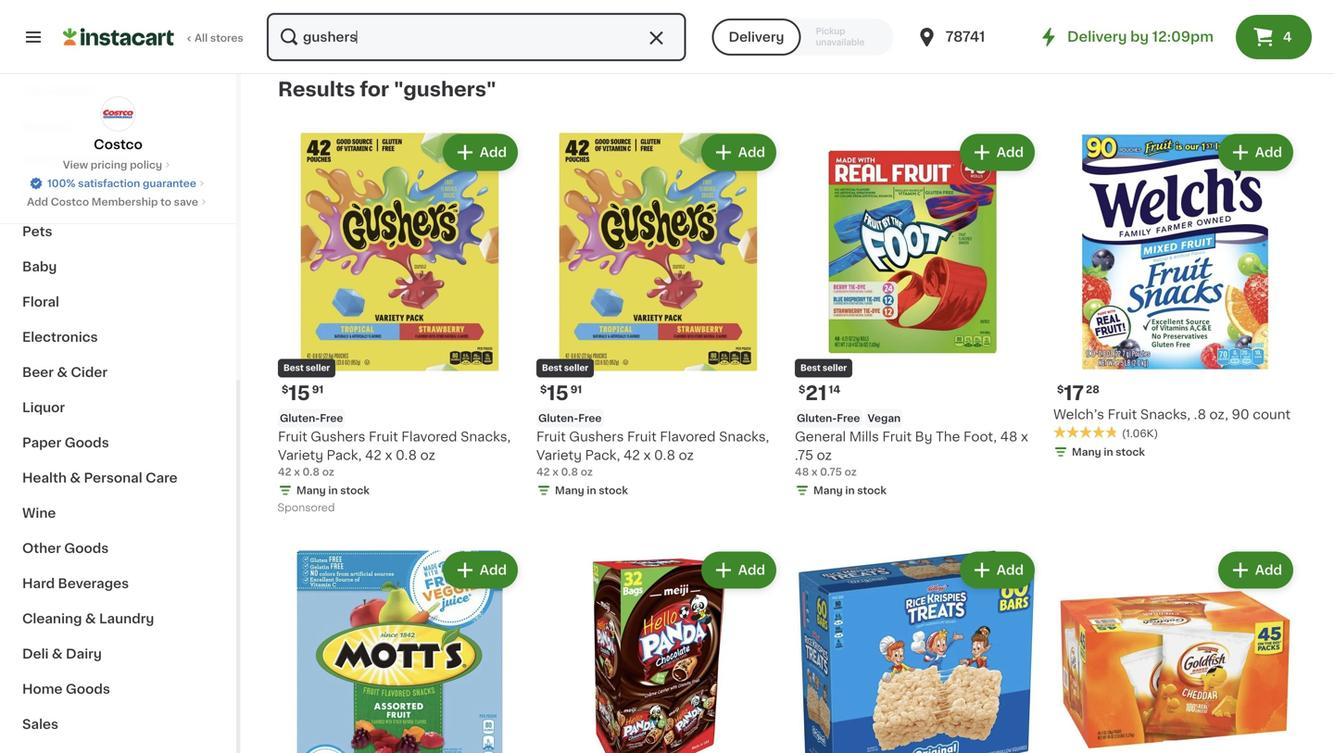 Task type: vqa. For each thing, say whether or not it's contained in the screenshot.
25 MIN related to Petco
no



Task type: describe. For each thing, give the bounding box(es) containing it.
1 15 from the left
[[288, 384, 310, 403]]

deli & dairy link
[[11, 637, 225, 672]]

1 horizontal spatial snacks,
[[719, 430, 769, 443]]

meat & seafood
[[22, 155, 130, 168]]

0.75
[[820, 467, 842, 477]]

other goods link
[[11, 531, 225, 566]]

other
[[22, 542, 61, 555]]

sales link
[[11, 707, 225, 742]]

to
[[160, 197, 171, 207]]

"gushers"
[[394, 80, 496, 99]]

membership
[[92, 197, 158, 207]]

general mills fruit by the foot, 48 x .75 oz 48 x 0.75 oz
[[795, 430, 1028, 477]]

paper goods
[[22, 436, 109, 449]]

best seller inside product group
[[801, 364, 847, 372]]

1 fruit gushers fruit flavored snacks, variety pack, 42 x 0.8 oz 42 x 0.8 oz from the left
[[278, 430, 511, 477]]

14
[[829, 385, 841, 395]]

add costco membership to save link
[[27, 195, 209, 209]]

seafood
[[74, 155, 130, 168]]

spo
[[1241, 6, 1262, 17]]

home goods
[[22, 683, 110, 696]]

snacks
[[22, 190, 71, 203]]

1 gushers from the left
[[311, 430, 365, 443]]

2 free from the left
[[578, 413, 602, 423]]

1 $ from the left
[[282, 385, 288, 395]]

0 horizontal spatial snacks,
[[461, 430, 511, 443]]

17
[[1064, 384, 1084, 403]]

meat & seafood link
[[11, 144, 225, 179]]

sponsored badge image
[[278, 503, 334, 514]]

cleaning & laundry
[[22, 612, 154, 625]]

& for cleaning
[[85, 612, 96, 625]]

hard beverages link
[[11, 566, 225, 601]]

gluten-free vegan
[[797, 413, 901, 423]]

1 seller from the left
[[306, 364, 330, 372]]

2 $ from the left
[[540, 385, 547, 395]]

delivery by 12:09pm link
[[1038, 26, 1214, 48]]

nsored
[[1262, 6, 1297, 17]]

gluten- inside product group
[[797, 413, 837, 423]]

beer & cider link
[[11, 355, 225, 390]]

costco logo image
[[101, 96, 136, 132]]

save
[[174, 197, 198, 207]]

health
[[22, 472, 67, 485]]

& for health
[[70, 472, 81, 485]]

1 best seller from the left
[[284, 364, 330, 372]]

laundry
[[99, 612, 154, 625]]

satisfaction
[[78, 178, 140, 189]]

foot,
[[964, 430, 997, 443]]

electronics link
[[11, 320, 225, 355]]

household
[[22, 84, 95, 97]]

care
[[146, 472, 178, 485]]

oz,
[[1210, 408, 1229, 421]]

wine
[[22, 507, 56, 520]]

90
[[1232, 408, 1250, 421]]

hard beverages
[[22, 577, 129, 590]]

1 91 from the left
[[312, 385, 324, 395]]

paper
[[22, 436, 61, 449]]

21
[[806, 384, 827, 403]]

all stores
[[195, 33, 243, 43]]

deli & dairy
[[22, 648, 102, 661]]

goods for home goods
[[66, 683, 110, 696]]

beverages
[[58, 577, 129, 590]]

1 flavored from the left
[[401, 430, 457, 443]]

count
[[1253, 408, 1291, 421]]

all
[[195, 33, 208, 43]]

home goods link
[[11, 672, 225, 707]]

$ 21 14
[[799, 384, 841, 403]]

delivery for delivery by 12:09pm
[[1067, 30, 1127, 44]]

0 vertical spatial 48
[[1000, 430, 1018, 443]]

1 horizontal spatial costco
[[94, 138, 143, 151]]

pets
[[22, 225, 52, 238]]

beer & cider
[[22, 366, 108, 379]]

delivery button
[[712, 19, 801, 56]]

78741
[[946, 30, 985, 44]]

home
[[22, 683, 63, 696]]

2 gluten-free from the left
[[538, 413, 602, 423]]

candy
[[88, 190, 132, 203]]

100% satisfaction guarantee
[[47, 178, 196, 189]]

view pricing policy link
[[63, 158, 173, 172]]

2 gushers from the left
[[569, 430, 624, 443]]

3 best from the left
[[801, 364, 821, 372]]

hard
[[22, 577, 55, 590]]

$ 17 28
[[1057, 384, 1100, 403]]

pets link
[[11, 214, 225, 249]]

seller inside product group
[[823, 364, 847, 372]]

100% satisfaction guarantee button
[[29, 172, 207, 191]]

.8
[[1194, 408, 1206, 421]]

for
[[360, 80, 389, 99]]

electronics
[[22, 331, 98, 344]]

cleaning & laundry link
[[11, 601, 225, 637]]

welch's
[[1054, 408, 1105, 421]]

2 15 from the left
[[547, 384, 569, 403]]

Search field
[[267, 13, 686, 61]]

78741 button
[[916, 11, 1027, 63]]

household link
[[11, 73, 225, 108]]

stores
[[210, 33, 243, 43]]



Task type: locate. For each thing, give the bounding box(es) containing it.
2 horizontal spatial seller
[[823, 364, 847, 372]]

2 seller from the left
[[564, 364, 589, 372]]

48 right foot,
[[1000, 430, 1018, 443]]

2 variety from the left
[[536, 449, 582, 462]]

delivery for delivery
[[729, 31, 784, 44]]

& for meat
[[60, 155, 71, 168]]

48 down ".75"
[[795, 467, 809, 477]]

2 gluten- from the left
[[538, 413, 578, 423]]

★★★★★
[[1054, 426, 1118, 439], [1054, 426, 1118, 439]]

0.8
[[396, 449, 417, 462], [654, 449, 675, 462], [303, 467, 320, 477], [561, 467, 578, 477]]

results
[[278, 80, 355, 99]]

baby link
[[11, 249, 225, 284]]

& right beer
[[57, 366, 68, 379]]

$ inside $ 21 14
[[799, 385, 806, 395]]

0 vertical spatial goods
[[65, 436, 109, 449]]

1 horizontal spatial delivery
[[1067, 30, 1127, 44]]

2 horizontal spatial best
[[801, 364, 821, 372]]

& for deli
[[52, 648, 63, 661]]

2 horizontal spatial free
[[837, 413, 860, 423]]

liquor link
[[11, 390, 225, 425]]

0 horizontal spatial variety
[[278, 449, 323, 462]]

& down 100%
[[74, 190, 85, 203]]

& inside 'health & personal care' link
[[70, 472, 81, 485]]

best
[[284, 364, 304, 372], [542, 364, 562, 372], [801, 364, 821, 372]]

1 gluten- from the left
[[280, 413, 320, 423]]

costco
[[94, 138, 143, 151], [51, 197, 89, 207]]

fruit
[[1108, 408, 1137, 421], [278, 430, 307, 443], [369, 430, 398, 443], [536, 430, 566, 443], [627, 430, 657, 443], [882, 430, 912, 443]]

mills
[[849, 430, 879, 443]]

0 horizontal spatial $ 15 91
[[282, 384, 324, 403]]

2 vertical spatial goods
[[66, 683, 110, 696]]

delivery
[[1067, 30, 1127, 44], [729, 31, 784, 44]]

.75
[[795, 449, 814, 462]]

floral
[[22, 296, 59, 309]]

2 best seller from the left
[[542, 364, 589, 372]]

1 variety from the left
[[278, 449, 323, 462]]

guarantee
[[143, 178, 196, 189]]

liquor
[[22, 401, 65, 414]]

0 horizontal spatial gluten-free
[[280, 413, 343, 423]]

15
[[288, 384, 310, 403], [547, 384, 569, 403]]

results for "gushers"
[[278, 80, 496, 99]]

& inside beer & cider link
[[57, 366, 68, 379]]

0 horizontal spatial delivery
[[729, 31, 784, 44]]

0 horizontal spatial free
[[320, 413, 343, 423]]

flavored
[[401, 430, 457, 443], [660, 430, 716, 443]]

goods for paper goods
[[65, 436, 109, 449]]

by
[[915, 430, 933, 443]]

& for beer
[[57, 366, 68, 379]]

0 horizontal spatial 15
[[288, 384, 310, 403]]

cider
[[71, 366, 108, 379]]

service type group
[[712, 19, 894, 56]]

1 pack, from the left
[[327, 449, 362, 462]]

2 $ 15 91 from the left
[[540, 384, 582, 403]]

personal
[[84, 472, 142, 485]]

0 horizontal spatial flavored
[[401, 430, 457, 443]]

costco up 'view pricing policy' 'link'
[[94, 138, 143, 151]]

seller
[[306, 364, 330, 372], [564, 364, 589, 372], [823, 364, 847, 372]]

snacks & candy link
[[11, 179, 225, 214]]

& inside the meat & seafood link
[[60, 155, 71, 168]]

all stores link
[[63, 11, 245, 63]]

1 horizontal spatial 91
[[571, 385, 582, 395]]

health & personal care link
[[11, 461, 225, 496]]

snacks,
[[1141, 408, 1191, 421], [461, 430, 511, 443], [719, 430, 769, 443]]

4
[[1283, 31, 1292, 44]]

gluten-free
[[280, 413, 343, 423], [538, 413, 602, 423]]

0 vertical spatial costco
[[94, 138, 143, 151]]

gushers
[[311, 430, 365, 443], [569, 430, 624, 443]]

product group
[[278, 130, 522, 518], [536, 130, 780, 502], [795, 130, 1039, 502], [1054, 130, 1297, 463], [278, 548, 522, 753], [536, 548, 780, 753], [795, 548, 1039, 753], [1054, 548, 1297, 753]]

fruit gushers fruit flavored snacks, variety pack, 42 x 0.8 oz 42 x 0.8 oz
[[278, 430, 511, 477], [536, 430, 769, 477]]

2 horizontal spatial gluten-
[[797, 413, 837, 423]]

general
[[795, 430, 846, 443]]

delivery by 12:09pm
[[1067, 30, 1214, 44]]

product group containing 21
[[795, 130, 1039, 502]]

1 horizontal spatial seller
[[564, 364, 589, 372]]

1 vertical spatial 48
[[795, 467, 809, 477]]

$
[[282, 385, 288, 395], [540, 385, 547, 395], [799, 385, 806, 395], [1057, 385, 1064, 395]]

dairy
[[66, 648, 102, 661]]

1 horizontal spatial 48
[[1000, 430, 1018, 443]]

1 free from the left
[[320, 413, 343, 423]]

2 best from the left
[[542, 364, 562, 372]]

1 horizontal spatial variety
[[536, 449, 582, 462]]

costco down 100%
[[51, 197, 89, 207]]

1 horizontal spatial free
[[578, 413, 602, 423]]

42
[[365, 449, 382, 462], [624, 449, 640, 462], [278, 467, 292, 477], [536, 467, 550, 477]]

view
[[63, 160, 88, 170]]

view pricing policy
[[63, 160, 162, 170]]

2 horizontal spatial snacks,
[[1141, 408, 1191, 421]]

2 91 from the left
[[571, 385, 582, 395]]

0 horizontal spatial 48
[[795, 467, 809, 477]]

3 best seller from the left
[[801, 364, 847, 372]]

pricing
[[91, 160, 127, 170]]

1 gluten-free from the left
[[280, 413, 343, 423]]

gluten-
[[280, 413, 320, 423], [538, 413, 578, 423], [797, 413, 837, 423]]

& for snacks
[[74, 190, 85, 203]]

100%
[[47, 178, 75, 189]]

fruit inside 'general mills fruit by the foot, 48 x .75 oz 48 x 0.75 oz'
[[882, 430, 912, 443]]

oz
[[420, 449, 435, 462], [679, 449, 694, 462], [817, 449, 832, 462], [322, 467, 334, 477], [581, 467, 593, 477], [845, 467, 857, 477]]

sales
[[22, 718, 58, 731]]

0 horizontal spatial costco
[[51, 197, 89, 207]]

1 horizontal spatial best
[[542, 364, 562, 372]]

bakery link
[[11, 108, 225, 144]]

0 horizontal spatial fruit gushers fruit flavored snacks, variety pack, 42 x 0.8 oz 42 x 0.8 oz
[[278, 430, 511, 477]]

& inside snacks & candy link
[[74, 190, 85, 203]]

None search field
[[265, 11, 688, 63]]

1 horizontal spatial 15
[[547, 384, 569, 403]]

goods for other goods
[[64, 542, 109, 555]]

product group containing 17
[[1054, 130, 1297, 463]]

by
[[1131, 30, 1149, 44]]

delivery inside button
[[729, 31, 784, 44]]

0 horizontal spatial best seller
[[284, 364, 330, 372]]

$ 15 91
[[282, 384, 324, 403], [540, 384, 582, 403]]

the
[[936, 430, 960, 443]]

0 horizontal spatial gluten-
[[280, 413, 320, 423]]

1 vertical spatial goods
[[64, 542, 109, 555]]

4 button
[[1236, 15, 1312, 59]]

1 horizontal spatial pack,
[[585, 449, 620, 462]]

3 seller from the left
[[823, 364, 847, 372]]

1 horizontal spatial gluten-free
[[538, 413, 602, 423]]

& down beverages
[[85, 612, 96, 625]]

vegan
[[868, 413, 901, 423]]

cleaning
[[22, 612, 82, 625]]

goods down "dairy"
[[66, 683, 110, 696]]

1 vertical spatial costco
[[51, 197, 89, 207]]

& inside cleaning & laundry link
[[85, 612, 96, 625]]

3 $ from the left
[[799, 385, 806, 395]]

1 $ 15 91 from the left
[[282, 384, 324, 403]]

0 horizontal spatial best
[[284, 364, 304, 372]]

&
[[60, 155, 71, 168], [74, 190, 85, 203], [57, 366, 68, 379], [70, 472, 81, 485], [85, 612, 96, 625], [52, 648, 63, 661]]

3 free from the left
[[837, 413, 860, 423]]

12:09pm
[[1152, 30, 1214, 44]]

paper goods link
[[11, 425, 225, 461]]

1 horizontal spatial gushers
[[569, 430, 624, 443]]

0 horizontal spatial seller
[[306, 364, 330, 372]]

2 pack, from the left
[[585, 449, 620, 462]]

bakery
[[22, 120, 69, 133]]

health & personal care
[[22, 472, 178, 485]]

beer
[[22, 366, 54, 379]]

2 horizontal spatial best seller
[[801, 364, 847, 372]]

goods up health & personal care
[[65, 436, 109, 449]]

1 horizontal spatial fruit gushers fruit flavored snacks, variety pack, 42 x 0.8 oz 42 x 0.8 oz
[[536, 430, 769, 477]]

welch's fruit snacks, .8 oz, 90 count
[[1054, 408, 1291, 421]]

goods up beverages
[[64, 542, 109, 555]]

& right health on the bottom left of page
[[70, 472, 81, 485]]

instacart logo image
[[63, 26, 174, 48]]

1 horizontal spatial $ 15 91
[[540, 384, 582, 403]]

4 $ from the left
[[1057, 385, 1064, 395]]

& right deli
[[52, 648, 63, 661]]

1 horizontal spatial flavored
[[660, 430, 716, 443]]

& inside 'deli & dairy' link
[[52, 648, 63, 661]]

1 best from the left
[[284, 364, 304, 372]]

0 horizontal spatial 91
[[312, 385, 324, 395]]

0 horizontal spatial gushers
[[311, 430, 365, 443]]

0 horizontal spatial pack,
[[327, 449, 362, 462]]

1 horizontal spatial gluten-
[[538, 413, 578, 423]]

1 horizontal spatial best seller
[[542, 364, 589, 372]]

28
[[1086, 385, 1100, 395]]

deli
[[22, 648, 49, 661]]

many
[[1072, 447, 1101, 457], [297, 486, 326, 496], [555, 486, 584, 496], [814, 486, 843, 496]]

add button
[[445, 136, 516, 169], [703, 136, 775, 169], [962, 136, 1033, 169], [1220, 136, 1292, 169], [445, 554, 516, 587], [703, 554, 775, 587], [962, 554, 1033, 587], [1220, 554, 1292, 587]]

2 fruit gushers fruit flavored snacks, variety pack, 42 x 0.8 oz 42 x 0.8 oz from the left
[[536, 430, 769, 477]]

policy
[[130, 160, 162, 170]]

wine link
[[11, 496, 225, 531]]

& up 100%
[[60, 155, 71, 168]]

3 gluten- from the left
[[797, 413, 837, 423]]

other goods
[[22, 542, 109, 555]]

variety
[[278, 449, 323, 462], [536, 449, 582, 462]]

2 flavored from the left
[[660, 430, 716, 443]]

$ inside $ 17 28
[[1057, 385, 1064, 395]]



